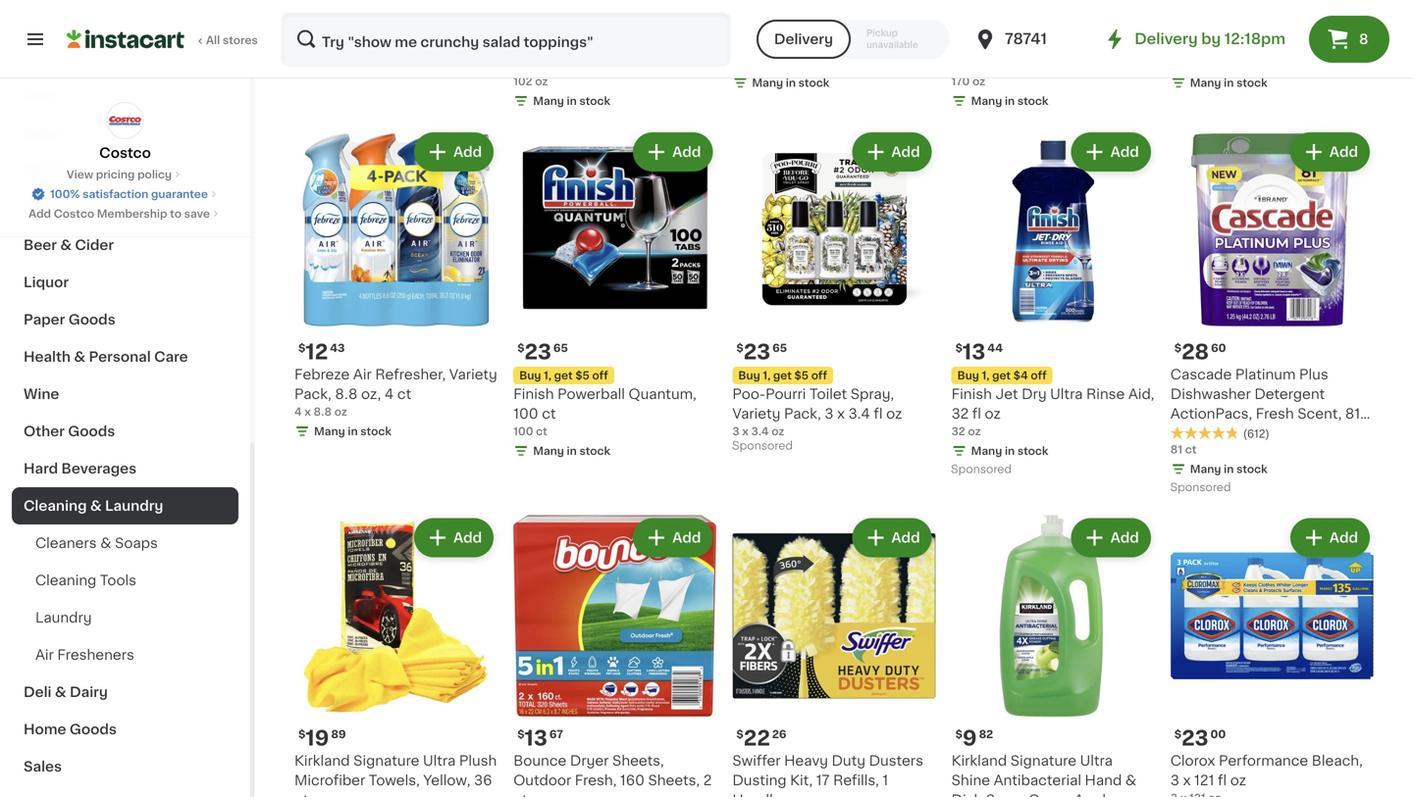 Task type: locate. For each thing, give the bounding box(es) containing it.
13 for $ 13 44
[[963, 342, 986, 363]]

goods up health & personal care
[[68, 313, 116, 327]]

off up toilet
[[811, 371, 827, 381]]

product group
[[294, 128, 498, 444], [513, 128, 717, 463], [732, 128, 936, 457], [951, 128, 1155, 481], [1171, 128, 1374, 499], [294, 515, 498, 798], [513, 515, 717, 798], [732, 515, 936, 798], [951, 515, 1155, 798], [1171, 515, 1374, 798]]

pack, inside poo-pourri toilet spray, variety pack, 3 x 3.4 fl oz 3 x 3.4 oz
[[784, 407, 821, 421]]

cascade platinum plus dishwasher detergent actionpacs, fresh scent, 81 ct
[[1171, 368, 1360, 441]]

0 horizontal spatial 170
[[951, 76, 970, 87]]

by
[[1201, 32, 1221, 46]]

0 vertical spatial shine
[[1171, 19, 1209, 33]]

1 vertical spatial sponsored badge image
[[951, 465, 1011, 476]]

stock down finish powerball quantum, 100 ct 100 ct
[[579, 446, 610, 457]]

get up powerball
[[554, 371, 573, 381]]

buy up poo-
[[738, 371, 760, 381]]

1 vertical spatial 13
[[525, 728, 547, 749]]

oz up (1.05k)
[[619, 39, 635, 52]]

0 horizontal spatial dish
[[629, 19, 660, 33]]

89
[[331, 729, 346, 740]]

2 50 from the top
[[294, 38, 309, 49]]

1 horizontal spatial fresh,
[[951, 39, 993, 52]]

add button for swiffer heavy duty dusters dusting kit, 17 refills, 1 handle
[[854, 521, 930, 556]]

100% satisfaction guarantee
[[50, 189, 208, 200]]

$5 up powerball
[[575, 371, 590, 381]]

count down flocked at the left of page
[[317, 19, 357, 33]]

antibacterial
[[994, 774, 1081, 788]]

variety inside febreze air refresher, variety pack, 8.8 oz, 4 ct 4 x 8.8 oz
[[449, 368, 497, 382]]

kirkland inside kirkland signature fabric softener sheets, 250 sheets, 2-count 2 ct
[[732, 0, 788, 13]]

in down actionpacs,
[[1224, 464, 1234, 475]]

1 horizontal spatial 4
[[385, 388, 394, 401]]

100
[[513, 407, 538, 421], [513, 427, 533, 437]]

2 inside bounce dryer sheets, outdoor fresh, 160 sheets, 2 ct
[[703, 774, 712, 788]]

0 horizontal spatial 8.8
[[314, 407, 332, 418]]

signature inside kirkland signature ultra shine liquid dish soap, 90 fl oz
[[1230, 0, 1296, 13]]

0 horizontal spatial soap,
[[986, 794, 1025, 798]]

1, for poo-pourri toilet spray, variety pack, 3 x 3.4 fl oz
[[763, 371, 771, 381]]

1 horizontal spatial costco
[[99, 146, 151, 160]]

2 vertical spatial sponsored badge image
[[1171, 483, 1230, 494]]

signature inside kirkland signature ultra shine antibacterial hand & dish soap, green app
[[1010, 754, 1077, 768]]

13 for $ 13 67
[[525, 728, 547, 749]]

kirkland inside kirkland signature ultra shine antibacterial hand & dish soap, green app
[[951, 754, 1007, 768]]

2 horizontal spatial dish
[[1259, 19, 1290, 33]]

0 horizontal spatial 4
[[294, 407, 302, 418]]

None search field
[[281, 12, 731, 67]]

ultra inside kirkland signature ultra plush microfiber towels, yellow, 36 ct
[[423, 754, 456, 768]]

2 buy 1, get $5 off from the left
[[519, 371, 608, 381]]

laundry
[[105, 499, 163, 513], [35, 611, 92, 625]]

kirkland inside kirkland signature ultra shine liquid dish soap, 90 fl oz
[[1171, 0, 1226, 13]]

1 horizontal spatial $5
[[794, 371, 809, 381]]

250
[[851, 19, 878, 33]]

1 vertical spatial cleaning
[[35, 574, 96, 588]]

laundry up air fresheners at left bottom
[[35, 611, 92, 625]]

1 vertical spatial 8.8
[[314, 407, 332, 418]]

stock down finish jet dry ultra rinse aid, 32 fl oz 32 oz
[[1018, 446, 1049, 457]]

$ 19 89
[[298, 728, 346, 749]]

1
[[883, 774, 888, 788]]

off for finish jet dry ultra rinse aid, 32 fl oz
[[1031, 371, 1047, 381]]

90
[[1335, 19, 1354, 33]]

product group containing 22
[[732, 515, 936, 798]]

air up deli
[[35, 649, 54, 662]]

3.4 down poo-
[[751, 427, 769, 437]]

towels,
[[369, 774, 420, 788]]

0 vertical spatial laundry
[[105, 499, 163, 513]]

membership
[[97, 209, 167, 219]]

kit,
[[790, 774, 813, 788]]

1 horizontal spatial 65
[[772, 343, 787, 354]]

1 32 from the top
[[951, 407, 969, 421]]

fl inside clorox performance bleach, 3 x 121 fl oz
[[1218, 774, 1227, 788]]

23 up finish powerball quantum, 100 ct 100 ct
[[525, 342, 551, 363]]

0 horizontal spatial fabric
[[861, 0, 904, 13]]

costco logo image
[[106, 102, 144, 139]]

powerball
[[558, 388, 625, 401]]

0 vertical spatial goods
[[68, 313, 116, 327]]

buy 1, get $5 off for poo-pourri toilet spray, variety pack, 3 x 3.4 fl oz
[[738, 371, 827, 381]]

1 horizontal spatial air
[[353, 368, 372, 382]]

0 horizontal spatial variety
[[449, 368, 497, 382]]

0 horizontal spatial 81
[[1171, 445, 1183, 455]]

1 horizontal spatial 3
[[825, 407, 834, 421]]

1 buy 1, get $5 off from the left
[[738, 371, 827, 381]]

1 horizontal spatial pack,
[[784, 407, 821, 421]]

finish jet dry ultra rinse aid, 32 fl oz 32 oz
[[951, 388, 1154, 437]]

4
[[385, 388, 394, 401], [294, 407, 302, 418]]

8.8 left oz,
[[335, 388, 358, 401]]

ultra inside kirkland signature ultra shine liquid dish soap, 90 fl oz
[[1299, 0, 1332, 13]]

get for finish powerball quantum, 100 ct
[[554, 371, 573, 381]]

x down febreze
[[304, 407, 311, 418]]

dish
[[629, 19, 660, 33], [1259, 19, 1290, 33], [951, 794, 983, 798]]

fresh, down dryer
[[575, 774, 617, 788]]

$ inside $ 23 00
[[1174, 729, 1182, 740]]

1 vertical spatial 3.4
[[751, 427, 769, 437]]

buy up finish powerball quantum, 100 ct 100 ct
[[519, 371, 541, 381]]

$ 23 65 for poo-pourri toilet spray, variety pack, 3 x 3.4 fl oz
[[736, 342, 787, 363]]

palmolive
[[513, 19, 579, 33]]

1 horizontal spatial delivery
[[1135, 32, 1198, 46]]

toilet
[[810, 388, 847, 401]]

get left $4
[[992, 371, 1011, 381]]

$ inside $ 19 89
[[298, 729, 306, 740]]

2 horizontal spatial sponsored badge image
[[1171, 483, 1230, 494]]

add button for bounce dryer sheets, outdoor fresh, 160 sheets, 2 ct
[[635, 521, 711, 556]]

&
[[60, 238, 72, 252], [74, 350, 85, 364], [90, 499, 102, 513], [100, 537, 111, 551], [55, 686, 66, 700], [1125, 774, 1136, 788]]

oz left by
[[1171, 39, 1187, 52]]

1 vertical spatial laundry
[[35, 611, 92, 625]]

0 horizontal spatial 3.4
[[751, 427, 769, 437]]

23
[[744, 342, 770, 363], [525, 342, 551, 363], [1182, 728, 1209, 749]]

0 vertical spatial 32
[[951, 407, 969, 421]]

& right the health
[[74, 350, 85, 364]]

off
[[610, 2, 626, 13], [811, 371, 827, 381], [592, 371, 608, 381], [1031, 371, 1047, 381]]

kirkland inside kirkland signature ultra plush microfiber towels, yellow, 36 ct
[[294, 754, 350, 768]]

$5 for poo-pourri toilet spray, variety pack, 3 x 3.4 fl oz
[[794, 371, 809, 381]]

3.4 down spray,
[[848, 407, 870, 421]]

ultra for kirkland signature ultra shine antibacterial hand & dish soap, green app
[[1080, 754, 1113, 768]]

0 vertical spatial costco
[[99, 146, 151, 160]]

in down flocked hangers 1/8" wide, 50 count 50 ct
[[348, 58, 358, 69]]

0 vertical spatial 13
[[963, 342, 986, 363]]

shine inside kirkland signature ultra shine liquid dish soap, 90 fl oz
[[1171, 19, 1209, 33]]

1 65 from the left
[[772, 343, 787, 354]]

sponsored badge image
[[732, 441, 792, 453], [951, 465, 1011, 476], [1171, 483, 1230, 494]]

paper
[[24, 313, 65, 327]]

bleach,
[[1312, 754, 1363, 768]]

fl inside "downy ultra concentrated liquid fabric softener, april fresh, 170 fl oz"
[[1023, 39, 1032, 52]]

soap, left 90
[[1293, 19, 1332, 33]]

13
[[963, 342, 986, 363], [525, 728, 547, 749]]

1 horizontal spatial dish
[[951, 794, 983, 798]]

0 horizontal spatial 2
[[703, 774, 712, 788]]

0 vertical spatial fabric
[[861, 0, 904, 13]]

1 finish from the left
[[513, 388, 554, 401]]

pack, down "pourri"
[[784, 407, 821, 421]]

buy down $ 13 44
[[957, 371, 979, 381]]

ultra inside kirkland signature ultra shine antibacterial hand & dish soap, green app
[[1080, 754, 1113, 768]]

$ inside "$ 12 43"
[[298, 343, 306, 354]]

cleaning down the cleaners
[[35, 574, 96, 588]]

jet
[[996, 388, 1018, 401]]

$ 23 65 for finish powerball quantum, 100 ct
[[517, 342, 568, 363]]

signature up the antibacterial
[[1010, 754, 1077, 768]]

delivery for delivery
[[774, 32, 833, 46]]

3 down poo-
[[732, 427, 740, 437]]

cleaning up the cleaners
[[24, 499, 87, 513]]

0 vertical spatial pack,
[[294, 388, 332, 401]]

0 horizontal spatial liquid
[[583, 19, 625, 33]]

deli & dairy link
[[12, 674, 238, 711]]

fresh, up '170 oz'
[[951, 39, 993, 52]]

$ for kirkland signature ultra shine antibacterial hand & dish soap, green app
[[955, 729, 963, 740]]

1 horizontal spatial 13
[[963, 342, 986, 363]]

oz down softener,
[[1036, 39, 1052, 52]]

1 vertical spatial 50
[[294, 38, 309, 49]]

1 horizontal spatial 81
[[1345, 407, 1360, 421]]

3.4
[[848, 407, 870, 421], [751, 427, 769, 437]]

1 vertical spatial costco
[[54, 209, 94, 219]]

78741
[[1005, 32, 1047, 46]]

1 horizontal spatial 2
[[732, 58, 739, 69]]

0 vertical spatial 3
[[825, 407, 834, 421]]

0 horizontal spatial count
[[317, 19, 357, 33]]

many in stock down '170 oz'
[[971, 96, 1049, 106]]

2 liquid from the left
[[951, 19, 994, 33]]

1 vertical spatial 32
[[951, 427, 965, 437]]

green
[[1028, 794, 1071, 798]]

1 vertical spatial 102
[[513, 76, 532, 87]]

stores
[[223, 35, 258, 46]]

1 horizontal spatial 102
[[591, 39, 615, 52]]

100%
[[50, 189, 80, 200]]

x
[[304, 407, 311, 418], [837, 407, 845, 421], [742, 427, 749, 437], [1183, 774, 1191, 788]]

oz down spray,
[[886, 407, 902, 421]]

1 100 from the top
[[513, 407, 538, 421]]

102 up (1.05k)
[[591, 39, 615, 52]]

in down febreze air refresher, variety pack, 8.8 oz, 4 ct 4 x 8.8 oz
[[348, 427, 358, 437]]

ultra for kirkland signature ultra plush microfiber towels, yellow, 36 ct
[[423, 754, 456, 768]]

pack, inside febreze air refresher, variety pack, 8.8 oz, 4 ct 4 x 8.8 oz
[[294, 388, 332, 401]]

$ inside $ 22 26
[[736, 729, 744, 740]]

kirkland down $ 9 82
[[951, 754, 1007, 768]]

0 vertical spatial air
[[353, 368, 372, 382]]

paper goods
[[24, 313, 116, 327]]

0 horizontal spatial 102
[[513, 76, 532, 87]]

get up the palmolive
[[554, 2, 573, 13]]

0 vertical spatial 170
[[997, 39, 1020, 52]]

82
[[979, 729, 993, 740]]

shine inside kirkland signature ultra shine antibacterial hand & dish soap, green app
[[951, 774, 990, 788]]

0 horizontal spatial 13
[[525, 728, 547, 749]]

9
[[963, 728, 977, 749]]

ultra up '78741'
[[1004, 0, 1036, 13]]

ultra right the dry
[[1050, 388, 1083, 401]]

fabric up 250
[[861, 0, 904, 13]]

liquid inside palmolive liquid dish detergent, 102 oz
[[583, 19, 625, 33]]

3 inside clorox performance bleach, 3 x 121 fl oz
[[1171, 774, 1179, 788]]

1, up finish powerball quantum, 100 ct 100 ct
[[544, 371, 552, 381]]

& right deli
[[55, 686, 66, 700]]

soaps
[[115, 537, 158, 551]]

8.8 down febreze
[[314, 407, 332, 418]]

0 horizontal spatial 3
[[732, 427, 740, 437]]

handle
[[732, 794, 782, 798]]

0 horizontal spatial $ 23 65
[[517, 342, 568, 363]]

delivery left 250
[[774, 32, 833, 46]]

& up cleaners & soaps
[[90, 499, 102, 513]]

2 horizontal spatial 3
[[1171, 774, 1179, 788]]

kirkland up microfiber
[[294, 754, 350, 768]]

2 inside kirkland signature fabric softener sheets, 250 sheets, 2-count 2 ct
[[732, 58, 739, 69]]

1 horizontal spatial buy 1, get $5 off
[[738, 371, 827, 381]]

delivery inside 'button'
[[774, 32, 833, 46]]

in down delivery 'button' at the right top of page
[[786, 77, 796, 88]]

2 $ 23 65 from the left
[[517, 342, 568, 363]]

$ inside $ 13 67
[[517, 729, 525, 740]]

1 vertical spatial count
[[747, 39, 787, 52]]

delivery by 12:18pm
[[1135, 32, 1286, 46]]

signature for sheets,
[[791, 0, 858, 13]]

0 horizontal spatial $5
[[575, 371, 590, 381]]

microfiber
[[294, 774, 365, 788]]

0 vertical spatial fresh,
[[951, 39, 993, 52]]

air
[[353, 368, 372, 382], [35, 649, 54, 662]]

& right beer
[[60, 238, 72, 252]]

1 vertical spatial soap,
[[986, 794, 1025, 798]]

off for poo-pourri toilet spray, variety pack, 3 x 3.4 fl oz
[[811, 371, 827, 381]]

count
[[317, 19, 357, 33], [747, 39, 787, 52]]

dusters
[[869, 754, 923, 768]]

1 horizontal spatial $ 23 65
[[736, 342, 787, 363]]

121
[[1194, 774, 1214, 788]]

detergent,
[[513, 39, 588, 52]]

& inside kirkland signature ultra shine antibacterial hand & dish soap, green app
[[1125, 774, 1136, 788]]

fl inside poo-pourri toilet spray, variety pack, 3 x 3.4 fl oz 3 x 3.4 oz
[[874, 407, 883, 421]]

cleaning for cleaning tools
[[35, 574, 96, 588]]

$ inside $ 9 82
[[955, 729, 963, 740]]

sponsored badge image down 81 ct
[[1171, 483, 1230, 494]]

$
[[298, 343, 306, 354], [736, 343, 744, 354], [517, 343, 525, 354], [955, 343, 963, 354], [1174, 343, 1182, 354], [298, 729, 306, 740], [736, 729, 744, 740], [517, 729, 525, 740], [955, 729, 963, 740], [1174, 729, 1182, 740]]

kirkland up delivery by 12:18pm link
[[1171, 0, 1226, 13]]

1/8"
[[414, 0, 441, 13]]

1 $ 23 65 from the left
[[736, 342, 787, 363]]

1 vertical spatial 2
[[703, 774, 712, 788]]

1 horizontal spatial 23
[[744, 342, 770, 363]]

0 vertical spatial variety
[[449, 368, 497, 382]]

1, for finish powerball quantum, 100 ct
[[544, 371, 552, 381]]

0 vertical spatial 8.8
[[335, 388, 358, 401]]

50
[[294, 19, 313, 33], [294, 38, 309, 49]]

1 horizontal spatial liquid
[[951, 19, 994, 33]]

signature inside kirkland signature ultra plush microfiber towels, yellow, 36 ct
[[353, 754, 419, 768]]

kirkland
[[732, 0, 788, 13], [1171, 0, 1226, 13], [294, 754, 350, 768], [951, 754, 1007, 768]]

fabric inside "downy ultra concentrated liquid fabric softener, april fresh, 170 fl oz"
[[997, 19, 1040, 33]]

65 up powerball
[[553, 343, 568, 354]]

1 vertical spatial variety
[[732, 407, 781, 421]]

heavy
[[784, 754, 828, 768]]

1 horizontal spatial soap,
[[1293, 19, 1332, 33]]

costco up view pricing policy link
[[99, 146, 151, 160]]

1 vertical spatial fabric
[[997, 19, 1040, 33]]

ultra inside finish jet dry ultra rinse aid, 32 fl oz 32 oz
[[1050, 388, 1083, 401]]

0 horizontal spatial buy 1, get $5 off
[[519, 371, 608, 381]]

1 $5 from the left
[[794, 371, 809, 381]]

ct inside cascade platinum plus dishwasher detergent actionpacs, fresh scent, 81 ct
[[1171, 427, 1185, 441]]

buy 1, get $5 off up powerball
[[519, 371, 608, 381]]

stock down 78741 popup button
[[1018, 96, 1049, 106]]

baby
[[24, 127, 60, 140]]

2 100 from the top
[[513, 427, 533, 437]]

$ for febreze air refresher, variety pack, 8.8 oz, 4 ct
[[298, 343, 306, 354]]

swiffer
[[732, 754, 781, 768]]

delivery left by
[[1135, 32, 1198, 46]]

1 vertical spatial goods
[[68, 425, 115, 439]]

add costco membership to save
[[29, 209, 210, 219]]

0 vertical spatial count
[[317, 19, 357, 33]]

0 horizontal spatial laundry
[[35, 611, 92, 625]]

1 horizontal spatial sponsored badge image
[[951, 465, 1011, 476]]

softener,
[[1043, 19, 1106, 33]]

0 horizontal spatial 23
[[525, 342, 551, 363]]

finish powerball quantum, 100 ct 100 ct
[[513, 388, 697, 437]]

23 for finish powerball quantum, 100 ct
[[525, 342, 551, 363]]

delivery button
[[756, 20, 851, 59]]

laundry link
[[12, 600, 238, 637]]

2 horizontal spatial liquid
[[1213, 19, 1255, 33]]

0 vertical spatial 2
[[732, 58, 739, 69]]

many in stock
[[314, 58, 391, 69], [752, 77, 829, 88], [1190, 77, 1268, 88], [533, 96, 610, 106], [971, 96, 1049, 106], [314, 427, 391, 437], [533, 446, 610, 457], [971, 446, 1049, 457], [1190, 464, 1268, 475]]

★★★★★
[[513, 58, 582, 71], [513, 58, 582, 71], [1171, 426, 1239, 440], [1171, 426, 1239, 440]]

many down delivery 'button' at the right top of page
[[752, 77, 783, 88]]

costco link
[[99, 102, 151, 163]]

many in stock down flocked hangers 1/8" wide, 50 count 50 ct
[[314, 58, 391, 69]]

Search field
[[283, 14, 729, 65]]

81 right scent,
[[1345, 407, 1360, 421]]

3 liquid from the left
[[1213, 19, 1255, 33]]

2 $5 from the left
[[575, 371, 590, 381]]

finish inside finish powerball quantum, 100 ct 100 ct
[[513, 388, 554, 401]]

other
[[24, 425, 65, 439]]

2 left 'dusting'
[[703, 774, 712, 788]]

ultra up '8' button
[[1299, 0, 1332, 13]]

81 inside cascade platinum plus dishwasher detergent actionpacs, fresh scent, 81 ct
[[1345, 407, 1360, 421]]

variety down poo-
[[732, 407, 781, 421]]

refills,
[[833, 774, 879, 788]]

buy for finish powerball quantum, 100 ct
[[519, 371, 541, 381]]

oz
[[619, 39, 635, 52], [1036, 39, 1052, 52], [1171, 39, 1187, 52], [535, 76, 548, 87], [972, 76, 985, 87], [334, 407, 347, 418], [886, 407, 902, 421], [985, 407, 1001, 421], [772, 427, 784, 437], [968, 427, 981, 437], [1230, 774, 1246, 788]]

2 vertical spatial goods
[[70, 723, 117, 737]]

1 vertical spatial pack,
[[784, 407, 821, 421]]

1 50 from the top
[[294, 19, 313, 33]]

sheets, up "160"
[[612, 754, 664, 768]]

x down poo-
[[742, 427, 749, 437]]

0 vertical spatial soap,
[[1293, 19, 1332, 33]]

$ inside $ 28 60
[[1174, 343, 1182, 354]]

buy for finish jet dry ultra rinse aid, 32 fl oz
[[957, 371, 979, 381]]

sponsored badge image down jet
[[951, 465, 1011, 476]]

0 horizontal spatial sponsored badge image
[[732, 441, 792, 453]]

oz down buy 1, get $4 off
[[968, 427, 981, 437]]

cleaning for cleaning & laundry
[[24, 499, 87, 513]]

& for cleaners
[[100, 537, 111, 551]]

dry
[[1022, 388, 1047, 401]]

goods for other goods
[[68, 425, 115, 439]]

1 liquid from the left
[[583, 19, 625, 33]]

buy 1, get $2.80 off
[[519, 2, 626, 13]]

signature inside kirkland signature fabric softener sheets, 250 sheets, 2-count 2 ct
[[791, 0, 858, 13]]

0 vertical spatial 100
[[513, 407, 538, 421]]

1 vertical spatial shine
[[951, 774, 990, 788]]

fabric down downy
[[997, 19, 1040, 33]]

add button for kirkland signature ultra plush microfiber towels, yellow, 36 ct
[[416, 521, 492, 556]]

fresh,
[[951, 39, 993, 52], [575, 774, 617, 788]]

1 horizontal spatial 3.4
[[848, 407, 870, 421]]

0 vertical spatial 81
[[1345, 407, 1360, 421]]

4 right oz,
[[385, 388, 394, 401]]

0 horizontal spatial air
[[35, 649, 54, 662]]

0 horizontal spatial finish
[[513, 388, 554, 401]]

count inside kirkland signature fabric softener sheets, 250 sheets, 2-count 2 ct
[[747, 39, 787, 52]]

0 horizontal spatial fresh,
[[575, 774, 617, 788]]

goods down the dairy
[[70, 723, 117, 737]]

finish inside finish jet dry ultra rinse aid, 32 fl oz 32 oz
[[951, 388, 992, 401]]

buy 1, get $5 off for finish powerball quantum, 100 ct
[[519, 371, 608, 381]]

0 horizontal spatial delivery
[[774, 32, 833, 46]]

0 vertical spatial cleaning
[[24, 499, 87, 513]]

1 horizontal spatial fabric
[[997, 19, 1040, 33]]

off up powerball
[[592, 371, 608, 381]]

oz down performance
[[1230, 774, 1246, 788]]

1 horizontal spatial 170
[[997, 39, 1020, 52]]

ultra
[[1004, 0, 1036, 13], [1299, 0, 1332, 13], [1050, 388, 1083, 401], [423, 754, 456, 768], [1080, 754, 1113, 768]]

2 finish from the left
[[951, 388, 992, 401]]

get up "pourri"
[[773, 371, 792, 381]]

1 horizontal spatial 8.8
[[335, 388, 358, 401]]

signature for microfiber
[[353, 754, 419, 768]]

44
[[987, 343, 1003, 354]]

hangers
[[352, 0, 411, 13]]

oz down "pourri"
[[772, 427, 784, 437]]

add button for finish powerball quantum, 100 ct
[[635, 134, 711, 170]]

many down delivery by 12:18pm
[[1190, 77, 1221, 88]]

buy 1, get $5 off up "pourri"
[[738, 371, 827, 381]]

in
[[348, 58, 358, 69], [786, 77, 796, 88], [1224, 77, 1234, 88], [567, 96, 577, 106], [1005, 96, 1015, 106], [348, 427, 358, 437], [567, 446, 577, 457], [1005, 446, 1015, 457], [1224, 464, 1234, 475]]

160
[[620, 774, 645, 788]]

$5 up "pourri"
[[794, 371, 809, 381]]

x left 121
[[1183, 774, 1191, 788]]

2 32 from the top
[[951, 427, 965, 437]]

23 up poo-
[[744, 342, 770, 363]]

finish for 13
[[951, 388, 992, 401]]

2 65 from the left
[[553, 343, 568, 354]]

$ 23 65
[[736, 342, 787, 363], [517, 342, 568, 363]]

signature for liquid
[[1230, 0, 1296, 13]]

signature up delivery 'button' at the right top of page
[[791, 0, 858, 13]]

2-
[[732, 39, 747, 52]]

refresher,
[[375, 368, 446, 382]]

$ 22 26
[[736, 728, 786, 749]]

paper goods link
[[12, 301, 238, 339]]



Task type: vqa. For each thing, say whether or not it's contained in the screenshot.
Instacart
no



Task type: describe. For each thing, give the bounding box(es) containing it.
liquid inside kirkland signature ultra shine liquid dish soap, 90 fl oz
[[1213, 19, 1255, 33]]

poo-
[[732, 388, 766, 401]]

sales link
[[12, 749, 238, 786]]

ct inside flocked hangers 1/8" wide, 50 count 50 ct
[[312, 38, 323, 49]]

actionpacs,
[[1171, 407, 1252, 421]]

$ 9 82
[[955, 728, 993, 749]]

many in stock down delivery 'button' at the right top of page
[[752, 77, 829, 88]]

view pricing policy
[[67, 169, 172, 180]]

$ for kirkland signature ultra plush microfiber towels, yellow, 36 ct
[[298, 729, 306, 740]]

hard
[[24, 462, 58, 476]]

beverages
[[61, 462, 137, 476]]

oz down jet
[[985, 407, 1001, 421]]

all stores link
[[67, 12, 259, 67]]

liquid inside "downy ultra concentrated liquid fabric softener, april fresh, 170 fl oz"
[[951, 19, 994, 33]]

palmolive liquid dish detergent, 102 oz
[[513, 19, 660, 52]]

$ for clorox performance bleach, 3 x 121 fl oz
[[1174, 729, 1182, 740]]

12
[[306, 342, 328, 363]]

fl inside kirkland signature ultra shine liquid dish soap, 90 fl oz
[[1358, 19, 1367, 33]]

all
[[206, 35, 220, 46]]

$5 for finish powerball quantum, 100 ct
[[575, 371, 590, 381]]

detergent
[[1254, 388, 1325, 401]]

finish for 23
[[513, 388, 554, 401]]

43
[[330, 343, 345, 354]]

oz inside clorox performance bleach, 3 x 121 fl oz
[[1230, 774, 1246, 788]]

platinum
[[1235, 368, 1296, 382]]

baby link
[[12, 115, 238, 152]]

soap, inside kirkland signature ultra shine antibacterial hand & dish soap, green app
[[986, 794, 1025, 798]]

buy for poo-pourri toilet spray, variety pack, 3 x 3.4 fl oz
[[738, 371, 760, 381]]

$ for bounce dryer sheets, outdoor fresh, 160 sheets, 2 ct
[[517, 729, 525, 740]]

beer
[[24, 238, 57, 252]]

102 inside palmolive liquid dish detergent, 102 oz
[[591, 39, 615, 52]]

softener
[[732, 19, 792, 33]]

stock down (612)
[[1237, 464, 1268, 475]]

kirkland for microfiber
[[294, 754, 350, 768]]

stock down oz,
[[360, 427, 391, 437]]

many in stock down (612)
[[1190, 464, 1268, 475]]

flocked hangers 1/8" wide, 50 count 50 ct
[[294, 0, 483, 49]]

save
[[184, 209, 210, 219]]

service type group
[[756, 20, 950, 59]]

& for beer
[[60, 238, 72, 252]]

dish inside kirkland signature ultra shine liquid dish soap, 90 fl oz
[[1259, 19, 1290, 33]]

26
[[772, 729, 786, 740]]

oz inside kirkland signature ultra shine liquid dish soap, 90 fl oz
[[1171, 39, 1187, 52]]

count inside flocked hangers 1/8" wide, 50 count 50 ct
[[317, 19, 357, 33]]

bounce dryer sheets, outdoor fresh, 160 sheets, 2 ct
[[513, 754, 712, 798]]

dryer
[[570, 754, 609, 768]]

8 button
[[1309, 16, 1390, 63]]

sheets, right "160"
[[648, 774, 700, 788]]

variety inside poo-pourri toilet spray, variety pack, 3 x 3.4 fl oz 3 x 3.4 oz
[[732, 407, 781, 421]]

goods for home goods
[[70, 723, 117, 737]]

many down '170 oz'
[[971, 96, 1002, 106]]

oz down detergent,
[[535, 76, 548, 87]]

health & personal care link
[[12, 339, 238, 376]]

kirkland for sheets,
[[732, 0, 788, 13]]

sponsored badge image for 13
[[951, 465, 1011, 476]]

delivery for delivery by 12:18pm
[[1135, 32, 1198, 46]]

fl inside finish jet dry ultra rinse aid, 32 fl oz 32 oz
[[972, 407, 981, 421]]

in down jet
[[1005, 446, 1015, 457]]

plus
[[1299, 368, 1328, 382]]

ct inside febreze air refresher, variety pack, 8.8 oz, 4 ct 4 x 8.8 oz
[[397, 388, 411, 401]]

many in stock down 102 oz
[[533, 96, 610, 106]]

ultra inside "downy ultra concentrated liquid fabric softener, april fresh, 170 fl oz"
[[1004, 0, 1036, 13]]

36
[[474, 774, 492, 788]]

2 horizontal spatial 23
[[1182, 728, 1209, 749]]

in down finish powerball quantum, 100 ct 100 ct
[[567, 446, 577, 457]]

febreze
[[294, 368, 350, 382]]

instacart logo image
[[67, 27, 184, 51]]

electronics link
[[12, 189, 238, 227]]

x down toilet
[[837, 407, 845, 421]]

1, up the palmolive
[[544, 2, 552, 13]]

buy up the palmolive
[[519, 2, 541, 13]]

febreze air refresher, variety pack, 8.8 oz, 4 ct 4 x 8.8 oz
[[294, 368, 497, 418]]

x inside febreze air refresher, variety pack, 8.8 oz, 4 ct 4 x 8.8 oz
[[304, 407, 311, 418]]

all stores
[[206, 35, 258, 46]]

kirkland for liquid
[[1171, 0, 1226, 13]]

in down detergent,
[[567, 96, 577, 106]]

(1.05k)
[[586, 60, 624, 71]]

sponsored badge image for 23
[[732, 441, 792, 453]]

beer & cider
[[24, 238, 114, 252]]

care
[[154, 350, 188, 364]]

1, for finish jet dry ultra rinse aid, 32 fl oz
[[982, 371, 990, 381]]

many in stock down by
[[1190, 77, 1268, 88]]

many in stock down finish powerball quantum, 100 ct 100 ct
[[533, 446, 610, 457]]

spray,
[[851, 388, 894, 401]]

off for finish powerball quantum, 100 ct
[[592, 371, 608, 381]]

$ for swiffer heavy duty dusters dusting kit, 17 refills, 1 handle
[[736, 729, 744, 740]]

stock down flocked hangers 1/8" wide, 50 count 50 ct
[[360, 58, 391, 69]]

many down febreze
[[314, 427, 345, 437]]

0 vertical spatial 3.4
[[848, 407, 870, 421]]

downy
[[951, 0, 1000, 13]]

pourri
[[766, 388, 806, 401]]

dishwasher
[[1171, 388, 1251, 401]]

kirkland for antibacterial
[[951, 754, 1007, 768]]

in down delivery by 12:18pm
[[1224, 77, 1234, 88]]

home goods link
[[12, 711, 238, 749]]

swiffer heavy duty dusters dusting kit, 17 refills, 1 handle
[[732, 754, 923, 798]]

buy 1, get $4 off
[[957, 371, 1047, 381]]

signature for antibacterial
[[1010, 754, 1077, 768]]

28
[[1182, 342, 1209, 363]]

many in stock down jet
[[971, 446, 1049, 457]]

pets
[[24, 89, 55, 103]]

cleaning tools link
[[12, 562, 238, 600]]

102 oz
[[513, 76, 548, 87]]

many down 102 oz
[[533, 96, 564, 106]]

sheets, left 250
[[796, 19, 848, 33]]

get for finish jet dry ultra rinse aid, 32 fl oz
[[992, 371, 1011, 381]]

add button for clorox performance bleach, 3 x 121 fl oz
[[1292, 521, 1368, 556]]

hard beverages link
[[12, 450, 238, 488]]

$ inside $ 13 44
[[955, 343, 963, 354]]

product group containing 19
[[294, 515, 498, 798]]

shine for antibacterial
[[951, 774, 990, 788]]

many down jet
[[971, 446, 1002, 457]]

170 inside "downy ultra concentrated liquid fabric softener, april fresh, 170 fl oz"
[[997, 39, 1020, 52]]

soap, inside kirkland signature ultra shine liquid dish soap, 90 fl oz
[[1293, 19, 1332, 33]]

00
[[1210, 729, 1226, 740]]

1 horizontal spatial laundry
[[105, 499, 163, 513]]

17
[[816, 774, 830, 788]]

home
[[24, 723, 66, 737]]

oz inside febreze air refresher, variety pack, 8.8 oz, 4 ct 4 x 8.8 oz
[[334, 407, 347, 418]]

delivery by 12:18pm link
[[1103, 27, 1286, 51]]

goods for paper goods
[[68, 313, 116, 327]]

sheets, right 250
[[882, 19, 933, 33]]

65 for finish powerball quantum, 100 ct
[[553, 343, 568, 354]]

& for cleaning
[[90, 499, 102, 513]]

ct inside kirkland signature ultra plush microfiber towels, yellow, 36 ct
[[294, 794, 308, 798]]

oz,
[[361, 388, 381, 401]]

quantum,
[[629, 388, 697, 401]]

view pricing policy link
[[67, 167, 184, 183]]

air fresheners link
[[12, 637, 238, 674]]

1 vertical spatial 3
[[732, 427, 740, 437]]

policy
[[137, 169, 172, 180]]

outdoor
[[513, 774, 571, 788]]

many down flocked at the left of page
[[314, 58, 345, 69]]

plush
[[459, 754, 497, 768]]

get for poo-pourri toilet spray, variety pack, 3 x 3.4 fl oz
[[773, 371, 792, 381]]

ct inside bounce dryer sheets, outdoor fresh, 160 sheets, 2 ct
[[513, 794, 528, 798]]

oz down 78741 popup button
[[972, 76, 985, 87]]

8
[[1359, 32, 1368, 46]]

ct inside kirkland signature fabric softener sheets, 250 sheets, 2-count 2 ct
[[742, 58, 753, 69]]

floral link
[[12, 152, 238, 189]]

kirkland signature fabric softener sheets, 250 sheets, 2-count 2 ct
[[732, 0, 933, 69]]

beer & cider link
[[12, 227, 238, 264]]

wine
[[24, 388, 59, 401]]

bounce
[[513, 754, 567, 768]]

oz inside palmolive liquid dish detergent, 102 oz
[[619, 39, 635, 52]]

many down 81 ct
[[1190, 464, 1221, 475]]

fabric inside kirkland signature fabric softener sheets, 250 sheets, 2-count 2 ct
[[861, 0, 904, 13]]

oz inside "downy ultra concentrated liquid fabric softener, april fresh, 170 fl oz"
[[1036, 39, 1052, 52]]

product group containing 12
[[294, 128, 498, 444]]

pets link
[[12, 78, 238, 115]]

dish inside palmolive liquid dish detergent, 102 oz
[[629, 19, 660, 33]]

stock down 12:18pm
[[1237, 77, 1268, 88]]

65 for poo-pourri toilet spray, variety pack, 3 x 3.4 fl oz
[[772, 343, 787, 354]]

x inside clorox performance bleach, 3 x 121 fl oz
[[1183, 774, 1191, 788]]

tools
[[100, 574, 136, 588]]

many down finish powerball quantum, 100 ct 100 ct
[[533, 446, 564, 457]]

$ 23 00
[[1174, 728, 1226, 749]]

downy ultra concentrated liquid fabric softener, april fresh, 170 fl oz
[[951, 0, 1141, 52]]

cleaning & laundry link
[[12, 488, 238, 525]]

shine for liquid
[[1171, 19, 1209, 33]]

& for deli
[[55, 686, 66, 700]]

ultra for kirkland signature ultra shine liquid dish soap, 90 fl oz
[[1299, 0, 1332, 13]]

$2.80
[[575, 2, 608, 13]]

& for health
[[74, 350, 85, 364]]

clorox performance bleach, 3 x 121 fl oz
[[1171, 754, 1363, 788]]

many in stock down oz,
[[314, 427, 391, 437]]

air inside febreze air refresher, variety pack, 8.8 oz, 4 ct 4 x 8.8 oz
[[353, 368, 372, 382]]

add button for kirkland signature ultra shine antibacterial hand & dish soap, green app
[[1073, 521, 1149, 556]]

hand
[[1085, 774, 1122, 788]]

$ for cascade platinum plus dishwasher detergent actionpacs, fresh scent, 81 ct
[[1174, 343, 1182, 354]]

1 vertical spatial air
[[35, 649, 54, 662]]

sponsored badge image inside product 'group'
[[1171, 483, 1230, 494]]

stock down delivery 'button' at the right top of page
[[798, 77, 829, 88]]

1 vertical spatial 81
[[1171, 445, 1183, 455]]

wine link
[[12, 376, 238, 413]]

stock down (1.05k)
[[579, 96, 610, 106]]

april
[[1110, 19, 1141, 33]]

product group containing 9
[[951, 515, 1155, 798]]

yellow,
[[423, 774, 470, 788]]

1 vertical spatial 4
[[294, 407, 302, 418]]

fresh, inside "downy ultra concentrated liquid fabric softener, april fresh, 170 fl oz"
[[951, 39, 993, 52]]

add button for febreze air refresher, variety pack, 8.8 oz, 4 ct
[[416, 134, 492, 170]]

cascade
[[1171, 368, 1232, 382]]

23 for poo-pourri toilet spray, variety pack, 3 x 3.4 fl oz
[[744, 342, 770, 363]]

cleaners & soaps
[[35, 537, 158, 551]]

aid,
[[1128, 388, 1154, 401]]

fresh, inside bounce dryer sheets, outdoor fresh, 160 sheets, 2 ct
[[575, 774, 617, 788]]

cleaning tools
[[35, 574, 136, 588]]

dish inside kirkland signature ultra shine antibacterial hand & dish soap, green app
[[951, 794, 983, 798]]

(612)
[[1243, 429, 1270, 440]]

12:18pm
[[1224, 32, 1286, 46]]

dusting
[[732, 774, 787, 788]]

170 oz
[[951, 76, 985, 87]]

0 horizontal spatial costco
[[54, 209, 94, 219]]

off right '$2.80'
[[610, 2, 626, 13]]

product group containing 28
[[1171, 128, 1374, 499]]

in down '78741'
[[1005, 96, 1015, 106]]



